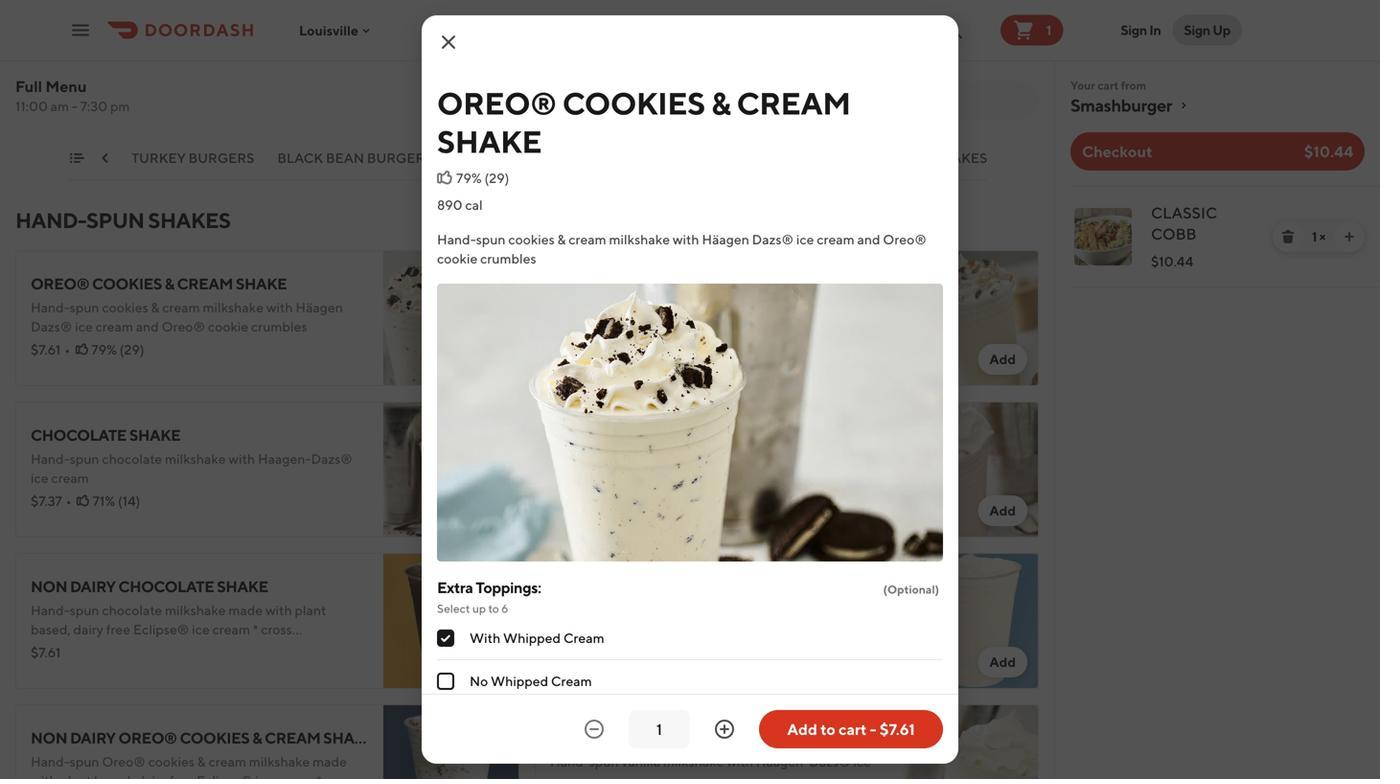 Task type: locate. For each thing, give the bounding box(es) containing it.
add button for non dairy reese's® peanut butter shake
[[978, 647, 1027, 678]]

hand- inside oreo® cookies & cream shake hand-spun cookies & cream milkshake with häagen dazs® ice cream and oreo® cookie crumbles
[[31, 300, 70, 315]]

strawberry
[[621, 451, 686, 467]]

$7.37 left 71%
[[31, 493, 62, 509]]

1 horizontal spatial cookies
[[180, 729, 250, 747]]

(29) down oreo® cookies & cream shake hand-spun cookies & cream milkshake with häagen dazs® ice cream and oreo® cookie crumbles
[[120, 342, 144, 357]]

1 vertical spatial peanut
[[714, 577, 776, 596]]

and for shake
[[809, 300, 832, 315]]

1 horizontal spatial cross
[[844, 622, 875, 637]]

0 horizontal spatial based,
[[31, 622, 71, 637]]

1 vertical spatial 79% (29)
[[91, 342, 144, 357]]

kids left "meals"
[[524, 150, 556, 166]]

salad
[[456, 150, 501, 166]]

spun inside strawberry shake hand-spun strawberry milkshake with haagen-dazs® ice cream
[[589, 451, 619, 467]]

-
[[72, 98, 78, 114], [870, 720, 877, 738]]

spun
[[893, 150, 931, 166], [86, 208, 144, 233]]

&
[[711, 85, 731, 121], [557, 231, 566, 247], [165, 275, 174, 293], [151, 300, 160, 315], [252, 729, 262, 747], [197, 754, 206, 770]]

dairy inside non dairy oreo® cookies & cream shake hand-spun oreo® cookies & cream milkshake made with plant based, dairy free eclipse® ice cream * cros
[[70, 729, 116, 747]]

and inside reese's® peanut butter shake hand-spun with haagen-dazs® ice cream and reese's® peanut butter sauce.
[[809, 300, 832, 315]]

0 vertical spatial (29)
[[484, 170, 509, 186]]

0 horizontal spatial to
[[488, 602, 499, 615]]

turkey burgers
[[131, 150, 254, 166]]

based, inside non dairy chocolate shake hand-spun chocolate milkshake made with plant based, dairy free eclipse® ice cream * cross contamination with dairy could occur.
[[31, 622, 71, 637]]

ice inside non dairy chocolate shake hand-spun chocolate milkshake made with plant based, dairy free eclipse® ice cream * cross contamination with dairy could occur.
[[192, 622, 210, 637]]

whipped for no
[[491, 673, 548, 689]]

hand-spun shakes down item search search box
[[846, 150, 987, 166]]

0 horizontal spatial cookies
[[92, 275, 162, 293]]

1 cross from the left
[[261, 622, 292, 637]]

shake inside oreo® cookies & cream shake
[[437, 124, 542, 160]]

0 vertical spatial crumbles
[[480, 251, 536, 266]]

0 vertical spatial cookie
[[437, 251, 478, 266]]

crumbles
[[480, 251, 536, 266], [251, 319, 307, 334]]

spun down item search search box
[[893, 150, 931, 166]]

burgers right turkey
[[188, 150, 254, 166]]

1 vertical spatial oreo®
[[31, 275, 89, 293]]

1 vertical spatial shakes
[[148, 208, 231, 233]]

milkshake
[[609, 231, 670, 247], [203, 300, 264, 315], [165, 451, 226, 467], [689, 451, 750, 467], [165, 602, 226, 618], [769, 602, 830, 618], [249, 754, 310, 770], [663, 754, 724, 770]]

cream
[[737, 85, 851, 121], [177, 275, 233, 293], [265, 729, 321, 747]]

2 horizontal spatial dairy
[[656, 622, 686, 637]]

whipped
[[503, 630, 561, 646], [491, 673, 548, 689]]

whipped for with
[[503, 630, 561, 646]]

$7.37 • for strawberry
[[550, 493, 591, 509]]

1 left sign in
[[1046, 22, 1052, 38]]

hand-
[[846, 150, 893, 166], [15, 208, 86, 233]]

1 horizontal spatial *
[[316, 773, 322, 779]]

dazs® for chocolate
[[311, 451, 353, 467]]

79% down oreo® cookies & cream shake hand-spun cookies & cream milkshake with häagen dazs® ice cream and oreo® cookie crumbles
[[91, 342, 117, 357]]

cart inside button
[[839, 720, 867, 738]]

2 horizontal spatial free
[[689, 622, 713, 637]]

butter
[[666, 319, 706, 334]]

0 vertical spatial 1
[[1046, 22, 1052, 38]]

$7.37 •
[[31, 493, 72, 509], [550, 493, 591, 509]]

79% down salad
[[456, 170, 482, 186]]

kids inside button
[[524, 150, 556, 166]]

1 horizontal spatial 79%
[[456, 170, 482, 186]]

2 vertical spatial and
[[136, 319, 159, 334]]

79% (29)
[[456, 170, 509, 186], [91, 342, 144, 357]]

chocolate down (14)
[[118, 577, 214, 596]]

based, inside non dairy reese's® peanut butter shake hand-spun reese's® peanut butter milkshake made with plant based, dairy free eclipse® ice cream * cross contamination with dairy could occur.
[[614, 622, 654, 637]]

1 horizontal spatial to
[[821, 720, 836, 738]]

hand-
[[437, 231, 476, 247], [31, 300, 70, 315], [550, 300, 589, 315], [31, 451, 70, 467], [550, 451, 589, 467], [31, 602, 70, 618], [550, 602, 589, 618], [31, 754, 70, 770], [550, 754, 589, 770]]

dairy inside non dairy chocolate shake hand-spun chocolate milkshake made with plant based, dairy free eclipse® ice cream * cross contamination with dairy could occur.
[[70, 577, 116, 596]]

1 occur. from the left
[[223, 641, 259, 657]]

2 contamination from the left
[[550, 641, 639, 657]]

1 vertical spatial 1
[[1312, 229, 1317, 244]]

0 horizontal spatial reese's®
[[550, 275, 623, 293]]

free
[[106, 622, 130, 637], [689, 622, 713, 637], [170, 773, 194, 779]]

butter
[[691, 275, 751, 293], [779, 577, 839, 596]]

0 vertical spatial oreo®
[[883, 231, 927, 247]]

0 vertical spatial cream
[[737, 85, 851, 121]]

2 could from the left
[[705, 641, 740, 657]]

(19)
[[639, 342, 661, 357]]

with inside strawberry shake hand-spun strawberry milkshake with haagen-dazs® ice cream
[[752, 451, 779, 467]]

$7.61
[[31, 342, 61, 357], [550, 342, 580, 357], [31, 645, 61, 660], [550, 645, 580, 660], [880, 720, 915, 738]]

oreo® cookies & cream shake hand-spun cookies & cream milkshake with häagen dazs® ice cream and oreo® cookie crumbles
[[31, 275, 343, 334]]

peanut down hand-spun cookies & cream milkshake with häagen dazs® ice cream and oreo® cookie crumbles
[[626, 275, 689, 293]]

1 vertical spatial whipped
[[491, 673, 548, 689]]

milkshake inside non dairy reese's® peanut butter shake hand-spun reese's® peanut butter milkshake made with plant based, dairy free eclipse® ice cream * cross contamination with dairy could occur.
[[769, 602, 830, 618]]

1 vertical spatial cart
[[839, 720, 867, 738]]

79% (29) down oreo® cookies & cream shake hand-spun cookies & cream milkshake with häagen dazs® ice cream and oreo® cookie crumbles
[[91, 342, 144, 357]]

sign left "up" at right
[[1184, 22, 1210, 38]]

0 horizontal spatial burgers
[[188, 150, 254, 166]]

$7.61 • for reese's®
[[550, 342, 590, 357]]

cream
[[569, 231, 606, 247], [817, 231, 855, 247], [162, 300, 200, 315], [769, 300, 806, 315], [95, 319, 133, 334], [51, 470, 89, 486], [571, 470, 608, 486], [212, 622, 250, 637], [795, 622, 833, 637], [209, 754, 246, 770], [276, 773, 314, 779], [550, 773, 588, 779]]

made inside non dairy oreo® cookies & cream shake hand-spun oreo® cookies & cream milkshake made with plant based, dairy free eclipse® ice cream * cros
[[313, 754, 347, 770]]

cream inside oreo® cookies & cream shake
[[737, 85, 851, 121]]

hand-spun cookies & cream milkshake with häagen dazs® ice cream and oreo® cookie crumbles
[[437, 231, 927, 266]]

2 cross from the left
[[844, 622, 875, 637]]

spun inside non dairy chocolate shake hand-spun chocolate milkshake made with plant based, dairy free eclipse® ice cream * cross contamination with dairy could occur.
[[70, 602, 99, 618]]

$7.37 • left 71%
[[31, 493, 72, 509]]

vanilla shake hand-spun vanilla milkshake with haagen-dazs® ice cream
[[550, 729, 871, 779]]

occur.
[[223, 641, 259, 657], [742, 641, 779, 657]]

plant
[[295, 602, 326, 618], [579, 622, 611, 637], [60, 773, 91, 779]]

sign up link
[[1173, 15, 1242, 46]]

whipped down 6
[[503, 630, 561, 646]]

0 horizontal spatial peanut
[[626, 275, 689, 293]]

7:30
[[80, 98, 108, 114]]

spun inside non dairy oreo® cookies & cream shake hand-spun oreo® cookies & cream milkshake made with plant based, dairy free eclipse® ice cream * cros
[[70, 754, 99, 770]]

oreo®
[[883, 231, 927, 247], [162, 319, 205, 334], [102, 754, 146, 770]]

• for strawberry
[[585, 493, 591, 509]]

with inside non dairy oreo® cookies & cream shake hand-spun oreo® cookies & cream milkshake made with plant based, dairy free eclipse® ice cream * cros
[[31, 773, 57, 779]]

1 vertical spatial 79%
[[91, 342, 117, 357]]

oreo® cookies & cream shake image
[[383, 250, 519, 386]]

1 horizontal spatial 1
[[1312, 229, 1317, 244]]

2 sign from the left
[[1184, 22, 1210, 38]]

shakes down item search search box
[[933, 150, 987, 166]]

78% (19)
[[611, 342, 661, 357]]

2 horizontal spatial made
[[833, 602, 867, 618]]

1 vertical spatial cream
[[551, 673, 592, 689]]

sign in
[[1121, 22, 1161, 38]]

$10.44 for checkout
[[1304, 142, 1353, 161]]

cookies
[[508, 231, 555, 247], [102, 300, 148, 315], [148, 754, 195, 770]]

1 horizontal spatial eclipse®
[[197, 773, 253, 779]]

0 horizontal spatial -
[[72, 98, 78, 114]]

$2.82
[[31, 89, 65, 104]]

1 horizontal spatial plant
[[295, 602, 326, 618]]

0 vertical spatial cookies
[[508, 231, 555, 247]]

1 horizontal spatial contamination
[[550, 641, 639, 657]]

0 vertical spatial peanut
[[626, 275, 689, 293]]

0 horizontal spatial butter
[[691, 275, 751, 293]]

2 horizontal spatial and
[[857, 231, 880, 247]]

0 horizontal spatial $7.37 •
[[31, 493, 72, 509]]

1 vertical spatial cream
[[177, 275, 233, 293]]

shake inside vanilla shake hand-spun vanilla milkshake with haagen-dazs® ice cream
[[617, 729, 669, 747]]

$7.37 • for chocolate
[[31, 493, 72, 509]]

0 vertical spatial reese's®
[[550, 275, 623, 293]]

cream for oreo® cookies & cream shake hand-spun cookies & cream milkshake with häagen dazs® ice cream and oreo® cookie crumbles
[[177, 275, 233, 293]]

cream inside oreo® cookies & cream shake hand-spun cookies & cream milkshake with häagen dazs® ice cream and oreo® cookie crumbles
[[177, 275, 233, 293]]

contamination inside non dairy reese's® peanut butter shake hand-spun reese's® peanut butter milkshake made with plant based, dairy free eclipse® ice cream * cross contamination with dairy could occur.
[[550, 641, 639, 657]]

$10.44 down cobb
[[1151, 254, 1193, 269]]

increase quantity by 1 image
[[713, 718, 736, 741]]

ice inside oreo® cookies & cream shake hand-spun cookies & cream milkshake with häagen dazs® ice cream and oreo® cookie crumbles
[[75, 319, 93, 334]]

1 $7.37 from the left
[[31, 493, 62, 509]]

1 could from the left
[[186, 641, 220, 657]]

sign left in
[[1121, 22, 1147, 38]]

chocolate shake image
[[383, 402, 519, 538]]

1 vertical spatial cookies
[[92, 275, 162, 293]]

1 horizontal spatial $7.37 •
[[550, 493, 591, 509]]

made
[[229, 602, 263, 618], [833, 602, 867, 618], [313, 754, 347, 770]]

ice inside reese's® peanut butter shake hand-spun with haagen-dazs® ice cream and reese's® peanut butter sauce.
[[748, 300, 766, 315]]

2 horizontal spatial oreo®
[[437, 85, 556, 121]]

79% (29) down salad
[[456, 170, 509, 186]]

1 horizontal spatial oreo®
[[118, 729, 177, 747]]

1 vertical spatial plant
[[579, 622, 611, 637]]

$7.61 • for oreo®
[[31, 342, 70, 357]]

0 horizontal spatial dairy
[[151, 641, 183, 657]]

1 horizontal spatial based,
[[94, 773, 134, 779]]

crumbles inside oreo® cookies & cream shake hand-spun cookies & cream milkshake with häagen dazs® ice cream and oreo® cookie crumbles
[[251, 319, 307, 334]]

plant inside non dairy reese's® peanut butter shake hand-spun reese's® peanut butter milkshake made with plant based, dairy free eclipse® ice cream * cross contamination with dairy could occur.
[[579, 622, 611, 637]]

1 horizontal spatial $10.44
[[1304, 142, 1353, 161]]

chocolate up 71%
[[31, 426, 127, 444]]

sign for sign up
[[1184, 22, 1210, 38]]

peanut
[[683, 602, 726, 618]]

& inside hand-spun cookies & cream milkshake with häagen dazs® ice cream and oreo® cookie crumbles
[[557, 231, 566, 247]]

organic
[[157, 60, 231, 78]]

1 horizontal spatial hand-
[[846, 150, 893, 166]]

could
[[186, 641, 220, 657], [705, 641, 740, 657]]

1 vertical spatial cookie
[[208, 319, 248, 334]]

dairy
[[73, 622, 103, 637], [656, 622, 686, 637], [137, 773, 167, 779]]

vanilla
[[550, 729, 615, 747]]

0 vertical spatial oreo®
[[437, 85, 556, 121]]

ice inside hand-spun cookies & cream milkshake with häagen dazs® ice cream and oreo® cookie crumbles
[[796, 231, 814, 247]]

dairy inside non dairy chocolate shake hand-spun chocolate milkshake made with plant based, dairy free eclipse® ice cream * cross contamination with dairy could occur.
[[151, 641, 183, 657]]

hand-spun shakes down scroll menu navigation left image on the top left
[[15, 208, 231, 233]]

non
[[31, 577, 67, 596], [550, 577, 587, 596], [31, 729, 67, 747]]

oreo® cookies & cream shake
[[437, 85, 851, 160]]

1 vertical spatial häagen
[[296, 300, 343, 315]]

cookies for oreo® cookies & cream shake hand-spun cookies & cream milkshake with häagen dazs® ice cream and oreo® cookie crumbles
[[92, 275, 162, 293]]

shakes inside "button"
[[933, 150, 987, 166]]

$7.37
[[31, 493, 62, 509], [550, 493, 582, 509]]

2 horizontal spatial plant
[[579, 622, 611, 637]]

whipped right no
[[491, 673, 548, 689]]

71%
[[93, 493, 115, 509]]

2 horizontal spatial cookies
[[562, 85, 705, 121]]

dazs® for reese's®
[[704, 300, 745, 315]]

cream inside strawberry shake hand-spun strawberry milkshake with haagen-dazs® ice cream
[[571, 470, 608, 486]]

cookie
[[437, 251, 478, 266], [208, 319, 248, 334]]

2 vertical spatial chocolate
[[118, 577, 214, 596]]

• for chocolate
[[66, 493, 72, 509]]

spun down scroll menu navigation left image on the top left
[[86, 208, 144, 233]]

black bean burgers
[[277, 150, 433, 166]]

oreo®
[[437, 85, 556, 121], [31, 275, 89, 293], [118, 729, 177, 747]]

oreo® inside oreo® cookies & cream shake hand-spun cookies & cream milkshake with häagen dazs® ice cream and oreo® cookie crumbles
[[31, 275, 89, 293]]

0 horizontal spatial *
[[253, 622, 258, 637]]

with
[[470, 630, 500, 646]]

1 horizontal spatial free
[[170, 773, 194, 779]]

decrease quantity by 1 image
[[583, 718, 606, 741]]

with inside oreo® cookies & cream shake hand-spun cookies & cream milkshake with häagen dazs® ice cream and oreo® cookie crumbles
[[266, 300, 293, 315]]

burgers right bean at the left
[[367, 150, 433, 166]]

2 horizontal spatial *
[[836, 622, 841, 637]]

chocolate inside non dairy chocolate shake hand-spun chocolate milkshake made with plant based, dairy free eclipse® ice cream * cross contamination with dairy could occur.
[[118, 577, 214, 596]]

0 horizontal spatial kids
[[31, 60, 66, 78]]

contamination
[[31, 641, 119, 657], [550, 641, 639, 657]]

$7.37 • left 85%
[[550, 493, 591, 509]]

dazs® for vanilla
[[809, 754, 851, 770]]

cream up no whipped cream
[[563, 630, 604, 646]]

0 vertical spatial to
[[488, 602, 499, 615]]

shake inside strawberry shake hand-spun strawberry milkshake with haagen-dazs® ice cream
[[656, 426, 708, 444]]

ice inside vanilla shake hand-spun vanilla milkshake with haagen-dazs® ice cream
[[853, 754, 871, 770]]

kids
[[31, 60, 66, 78], [524, 150, 556, 166]]

chocolate shake hand-spun chocolate milkshake with haagen-dazs® ice cream
[[31, 426, 353, 486]]

2 vertical spatial cookies
[[180, 729, 250, 747]]

with whipped cream
[[470, 630, 604, 646]]

2 occur. from the left
[[742, 641, 779, 657]]

2 dairy from the left
[[670, 641, 703, 657]]

85% (7)
[[612, 493, 658, 509]]

0 vertical spatial $10.44
[[1304, 142, 1353, 161]]

dazs®
[[752, 231, 794, 247], [704, 300, 745, 315], [31, 319, 72, 334], [311, 451, 353, 467], [835, 451, 877, 467], [809, 754, 851, 770]]

1 horizontal spatial (29)
[[484, 170, 509, 186]]

oreo® inside non dairy oreo® cookies & cream shake hand-spun oreo® cookies & cream milkshake made with plant based, dairy free eclipse® ice cream * cros
[[102, 754, 146, 770]]

0 horizontal spatial oreo®
[[102, 754, 146, 770]]

2 horizontal spatial based,
[[614, 622, 654, 637]]

dairy for chocolate
[[70, 577, 116, 596]]

0 horizontal spatial $7.37
[[31, 493, 62, 509]]

1 horizontal spatial cart
[[1098, 79, 1119, 92]]

from
[[1121, 79, 1146, 92]]

reese's® peanut butter shake image
[[903, 250, 1039, 386]]

reese's® up reese's®
[[550, 275, 623, 293]]

spun inside chocolate shake hand-spun chocolate milkshake with haagen-dazs® ice cream
[[70, 451, 99, 467]]

haagen- inside reese's® peanut butter shake hand-spun with haagen-dazs® ice cream and reese's® peanut butter sauce.
[[651, 300, 704, 315]]

79%
[[456, 170, 482, 186], [91, 342, 117, 357]]

(29) down salad
[[484, 170, 509, 186]]

spun inside oreo® cookies & cream shake hand-spun cookies & cream milkshake with häagen dazs® ice cream and oreo® cookie crumbles
[[70, 300, 99, 315]]

1 $7.61 • from the left
[[31, 342, 70, 357]]

häagen
[[702, 231, 749, 247], [296, 300, 343, 315]]

ice
[[796, 231, 814, 247], [748, 300, 766, 315], [75, 319, 93, 334], [31, 470, 49, 486], [550, 470, 568, 486], [192, 622, 210, 637], [775, 622, 793, 637], [853, 754, 871, 770], [255, 773, 273, 779]]

1 vertical spatial kids
[[524, 150, 556, 166]]

2 vertical spatial oreo®
[[118, 729, 177, 747]]

sign for sign in
[[1121, 22, 1147, 38]]

dairy inside non dairy oreo® cookies & cream shake hand-spun oreo® cookies & cream milkshake made with plant based, dairy free eclipse® ice cream * cros
[[137, 773, 167, 779]]

haagen- for strawberry shake
[[782, 451, 835, 467]]

$10.44 for classic cobb
[[1151, 254, 1193, 269]]

cream for oreo® cookies & cream shake
[[737, 85, 851, 121]]

$10.44 up ×
[[1304, 142, 1353, 161]]

0 vertical spatial hand-spun shakes
[[846, 150, 987, 166]]

chocolate inside non dairy chocolate shake hand-spun chocolate milkshake made with plant based, dairy free eclipse® ice cream * cross contamination with dairy could occur.
[[102, 602, 162, 618]]

1 horizontal spatial occur.
[[742, 641, 779, 657]]

ice inside non dairy oreo® cookies & cream shake hand-spun oreo® cookies & cream milkshake made with plant based, dairy free eclipse® ice cream * cros
[[255, 773, 273, 779]]

based,
[[31, 622, 71, 637], [614, 622, 654, 637], [94, 773, 134, 779]]

milkshake inside strawberry shake hand-spun strawberry milkshake with haagen-dazs® ice cream
[[689, 451, 750, 467]]

0 vertical spatial whipped
[[503, 630, 561, 646]]

cream up decrease quantity by 1 image at the bottom left of page
[[551, 673, 592, 689]]

haagen- for reese's® peanut butter shake
[[651, 300, 704, 315]]

0 horizontal spatial made
[[229, 602, 263, 618]]

6
[[501, 602, 508, 615]]

cookies inside oreo® cookies & cream shake hand-spun cookies & cream milkshake with häagen dazs® ice cream and oreo® cookie crumbles
[[92, 275, 162, 293]]

1 chocolate from the top
[[102, 451, 162, 467]]

non dairy chocolate shake image
[[383, 553, 519, 689]]

oreo® inside oreo® cookies & cream shake
[[437, 85, 556, 121]]

0 horizontal spatial cart
[[839, 720, 867, 738]]

0 horizontal spatial cookie
[[208, 319, 248, 334]]

1 horizontal spatial häagen
[[702, 231, 749, 247]]

peanut
[[626, 275, 689, 293], [714, 577, 776, 596]]

shake inside chocolate shake hand-spun chocolate milkshake with haagen-dazs® ice cream
[[129, 426, 180, 444]]

0 vertical spatial -
[[72, 98, 78, 114]]

butter
[[729, 602, 767, 618]]

(optional)
[[883, 583, 939, 596]]

1
[[1046, 22, 1052, 38], [1312, 229, 1317, 244]]

butter inside reese's® peanut butter shake hand-spun with haagen-dazs® ice cream and reese's® peanut butter sauce.
[[691, 275, 751, 293]]

2 vertical spatial cream
[[265, 729, 321, 747]]

non inside non dairy chocolate shake hand-spun chocolate milkshake made with plant based, dairy free eclipse® ice cream * cross contamination with dairy could occur.
[[31, 577, 67, 596]]

chocolate inside chocolate shake hand-spun chocolate milkshake with haagen-dazs® ice cream
[[31, 426, 127, 444]]

0 horizontal spatial free
[[106, 622, 130, 637]]

made inside non dairy reese's® peanut butter shake hand-spun reese's® peanut butter milkshake made with plant based, dairy free eclipse® ice cream * cross contamination with dairy could occur.
[[833, 602, 867, 618]]

0 horizontal spatial dairy
[[73, 622, 103, 637]]

1 contamination from the left
[[31, 641, 119, 657]]

based, inside non dairy oreo® cookies & cream shake hand-spun oreo® cookies & cream milkshake made with plant based, dairy free eclipse® ice cream * cros
[[94, 773, 134, 779]]

hand- inside reese's® peanut butter shake hand-spun with haagen-dazs® ice cream and reese's® peanut butter sauce.
[[550, 300, 589, 315]]

could inside non dairy chocolate shake hand-spun chocolate milkshake made with plant based, dairy free eclipse® ice cream * cross contamination with dairy could occur.
[[186, 641, 220, 657]]

meals
[[559, 150, 605, 166]]

cross inside non dairy chocolate shake hand-spun chocolate milkshake made with plant based, dairy free eclipse® ice cream * cross contamination with dairy could occur.
[[261, 622, 292, 637]]

0 horizontal spatial occur.
[[223, 641, 259, 657]]

hand- inside strawberry shake hand-spun strawberry milkshake with haagen-dazs® ice cream
[[550, 451, 589, 467]]

chocolate down louisville
[[234, 60, 329, 78]]

$7.37 for strawberry
[[550, 493, 582, 509]]

non inside non dairy oreo® cookies & cream shake hand-spun oreo® cookies & cream milkshake made with plant based, dairy free eclipse® ice cream * cros
[[31, 729, 67, 747]]

add for oreo® cookies & cream shake
[[470, 351, 496, 367]]

cart
[[1098, 79, 1119, 92], [839, 720, 867, 738]]

add for non dairy reese's® peanut butter shake
[[989, 654, 1016, 670]]

2 horizontal spatial eclipse®
[[716, 622, 772, 637]]

shake inside reese's® peanut butter shake hand-spun with haagen-dazs® ice cream and reese's® peanut butter sauce.
[[754, 275, 805, 293]]

non dairy reese's® peanut butter shake image
[[903, 553, 1039, 689]]

1 left ×
[[1312, 229, 1317, 244]]

dazs® inside strawberry shake hand-spun strawberry milkshake with haagen-dazs® ice cream
[[835, 451, 877, 467]]

add button for reese's® peanut butter shake
[[978, 344, 1027, 375]]

hand- inside hand-spun shakes "button"
[[846, 150, 893, 166]]

to inside add to cart - $7.61 button
[[821, 720, 836, 738]]

non for non dairy reese's® peanut butter shake
[[550, 577, 587, 596]]

$7.37 left 85%
[[550, 493, 582, 509]]

1 horizontal spatial reese's®
[[638, 577, 711, 596]]

kids up "$2.82"
[[31, 60, 66, 78]]

and
[[857, 231, 880, 247], [809, 300, 832, 315], [136, 319, 159, 334]]

0 vertical spatial spun
[[893, 150, 931, 166]]

eclipse® inside non dairy oreo® cookies & cream shake hand-spun oreo® cookies & cream milkshake made with plant based, dairy free eclipse® ice cream * cros
[[197, 773, 253, 779]]

2 $7.37 from the left
[[550, 493, 582, 509]]

dazs® inside reese's® peanut butter shake hand-spun with haagen-dazs® ice cream and reese's® peanut butter sauce.
[[704, 300, 745, 315]]

1 horizontal spatial sign
[[1184, 22, 1210, 38]]

0 vertical spatial and
[[857, 231, 880, 247]]

2 $7.61 • from the left
[[550, 342, 590, 357]]

add button for non dairy chocolate shake
[[459, 647, 508, 678]]

peanut up butter
[[714, 577, 776, 596]]

2 $7.37 • from the left
[[550, 493, 591, 509]]

shakes down turkey burgers button
[[148, 208, 231, 233]]

* inside non dairy oreo® cookies & cream shake hand-spun oreo® cookies & cream milkshake made with plant based, dairy free eclipse® ice cream * cros
[[316, 773, 322, 779]]

add button for strawberry shake
[[978, 496, 1027, 526]]

Item Search search field
[[763, 90, 1024, 111]]

remove item from cart image
[[1280, 229, 1296, 244]]

oreo® for oreo® cookies & cream shake
[[437, 85, 556, 121]]

1 horizontal spatial and
[[809, 300, 832, 315]]

dairy for oreo®
[[70, 729, 116, 747]]

haagen- for chocolate shake
[[258, 451, 311, 467]]

cookies inside hand-spun cookies & cream milkshake with häagen dazs® ice cream and oreo® cookie crumbles
[[508, 231, 555, 247]]

1 horizontal spatial cream
[[265, 729, 321, 747]]

No Whipped Cream checkbox
[[437, 673, 454, 690]]

add button
[[459, 110, 508, 141], [459, 344, 508, 375], [978, 344, 1027, 375], [459, 496, 508, 526], [978, 496, 1027, 526], [459, 647, 508, 678], [978, 647, 1027, 678]]

0 vertical spatial häagen
[[702, 231, 749, 247]]

with inside hand-spun cookies & cream milkshake with häagen dazs® ice cream and oreo® cookie crumbles
[[673, 231, 699, 247]]

reese's® up reese's® at left
[[638, 577, 711, 596]]

0 horizontal spatial hand-
[[15, 208, 86, 233]]

1 horizontal spatial dairy
[[137, 773, 167, 779]]

1 sign from the left
[[1121, 22, 1147, 38]]

2 horizontal spatial oreo®
[[883, 231, 927, 247]]

0 vertical spatial 79%
[[456, 170, 482, 186]]

1 horizontal spatial shakes
[[933, 150, 987, 166]]

black
[[277, 150, 323, 166]]

oreo® for oreo® cookies & cream shake hand-spun cookies & cream milkshake with häagen dazs® ice cream and oreo® cookie crumbles
[[31, 275, 89, 293]]

ice inside strawberry shake hand-spun strawberry milkshake with haagen-dazs® ice cream
[[550, 470, 568, 486]]

1 horizontal spatial peanut
[[714, 577, 776, 596]]

milkshake inside hand-spun cookies & cream milkshake with häagen dazs® ice cream and oreo® cookie crumbles
[[609, 231, 670, 247]]

1 $7.37 • from the left
[[31, 493, 72, 509]]

non for non dairy chocolate shake
[[31, 577, 67, 596]]

2 chocolate from the top
[[102, 602, 162, 618]]

0 horizontal spatial contamination
[[31, 641, 119, 657]]

shake
[[437, 124, 542, 160], [236, 275, 287, 293], [754, 275, 805, 293], [129, 426, 180, 444], [656, 426, 708, 444], [217, 577, 268, 596], [841, 577, 893, 596], [323, 729, 375, 747], [617, 729, 669, 747]]

78%
[[611, 342, 636, 357]]

1 dairy from the left
[[151, 641, 183, 657]]



Task type: vqa. For each thing, say whether or not it's contained in the screenshot.


Task type: describe. For each thing, give the bounding box(es) containing it.
0 horizontal spatial (29)
[[120, 342, 144, 357]]

hand-spun shakes button
[[846, 149, 987, 179]]

scroll menu navigation left image
[[98, 150, 113, 166]]

0 horizontal spatial spun
[[86, 208, 144, 233]]

0 vertical spatial cart
[[1098, 79, 1119, 92]]

add button for chocolate shake
[[459, 496, 508, 526]]

- inside button
[[870, 720, 877, 738]]

peanut
[[620, 319, 664, 334]]

kids horizon® organic chocolate milk image
[[383, 16, 519, 152]]

cream inside chocolate shake hand-spun chocolate milkshake with haagen-dazs® ice cream
[[51, 470, 89, 486]]

2 burgers from the left
[[367, 150, 433, 166]]

black bean burgers button
[[277, 149, 433, 179]]

71% (14)
[[93, 493, 140, 509]]

• for reese's®
[[584, 342, 590, 357]]

sign in link
[[1109, 11, 1173, 49]]

dazs® for strawberry
[[835, 451, 877, 467]]

reese's® inside non dairy reese's® peanut butter shake hand-spun reese's® peanut butter milkshake made with plant based, dairy free eclipse® ice cream * cross contamination with dairy could occur.
[[638, 577, 711, 596]]

* inside non dairy chocolate shake hand-spun chocolate milkshake made with plant based, dairy free eclipse® ice cream * cross contamination with dairy could occur.
[[253, 622, 258, 637]]

1 button
[[1000, 15, 1063, 46]]

oreo® cookies & cream shake dialog
[[422, 15, 958, 779]]

oreo® inside oreo® cookies & cream shake hand-spun cookies & cream milkshake with häagen dazs® ice cream and oreo® cookie crumbles
[[162, 319, 205, 334]]

chocolate inside chocolate shake hand-spun chocolate milkshake with haagen-dazs® ice cream
[[102, 451, 162, 467]]

strawberry shake image
[[903, 402, 1039, 538]]

non dairy oreo® cookies & cream shake image
[[383, 704, 519, 779]]

with inside vanilla shake hand-spun vanilla milkshake with haagen-dazs® ice cream
[[727, 754, 753, 770]]

shake inside oreo® cookies & cream shake hand-spun cookies & cream milkshake with häagen dazs® ice cream and oreo® cookie crumbles
[[236, 275, 287, 293]]

0 horizontal spatial 79% (29)
[[91, 342, 144, 357]]

$7.61 inside add to cart - $7.61 button
[[880, 720, 915, 738]]

×
[[1319, 229, 1326, 244]]

milkshake inside vanilla shake hand-spun vanilla milkshake with haagen-dazs® ice cream
[[663, 754, 724, 770]]

smashburger
[[1071, 95, 1172, 115]]

hand- inside non dairy reese's® peanut butter shake hand-spun reese's® peanut butter milkshake made with plant based, dairy free eclipse® ice cream * cross contamination with dairy could occur.
[[550, 602, 589, 618]]

dairy inside non dairy reese's® peanut butter shake hand-spun reese's® peanut butter milkshake made with plant based, dairy free eclipse® ice cream * cross contamination with dairy could occur.
[[656, 622, 686, 637]]

reese's®
[[621, 602, 680, 618]]

milkshake inside chocolate shake hand-spun chocolate milkshake with haagen-dazs® ice cream
[[165, 451, 226, 467]]

ice inside non dairy reese's® peanut butter shake hand-spun reese's® peanut butter milkshake made with plant based, dairy free eclipse® ice cream * cross contamination with dairy could occur.
[[775, 622, 793, 637]]

cal
[[465, 197, 483, 213]]

add for kids horizon® organic chocolate milk
[[470, 117, 496, 133]]

890 cal
[[437, 197, 483, 213]]

add to cart - $7.61 button
[[759, 710, 943, 749]]

haagen- inside vanilla shake hand-spun vanilla milkshake with haagen-dazs® ice cream
[[756, 754, 809, 770]]

cream inside vanilla shake hand-spun vanilla milkshake with haagen-dazs® ice cream
[[550, 773, 588, 779]]

with inside chocolate shake hand-spun chocolate milkshake with haagen-dazs® ice cream
[[229, 451, 255, 467]]

(14)
[[118, 493, 140, 509]]

turkey
[[131, 150, 186, 166]]

kids for kids meals
[[524, 150, 556, 166]]

(29) inside oreo® cookies & cream shake dialog
[[484, 170, 509, 186]]

non dairy oreo® cookies & cream shake hand-spun oreo® cookies & cream milkshake made with plant based, dairy free eclipse® ice cream * cros
[[31, 729, 375, 779]]

0 horizontal spatial shakes
[[148, 208, 231, 233]]

smashburger link
[[1071, 94, 1365, 117]]

strawberry
[[550, 426, 654, 444]]

free inside non dairy reese's® peanut butter shake hand-spun reese's® peanut butter milkshake made with plant based, dairy free eclipse® ice cream * cross contamination with dairy could occur.
[[689, 622, 713, 637]]

horizon®
[[68, 60, 155, 78]]

plant inside non dairy oreo® cookies & cream shake hand-spun oreo® cookies & cream milkshake made with plant based, dairy free eclipse® ice cream * cros
[[60, 773, 91, 779]]

made inside non dairy chocolate shake hand-spun chocolate milkshake made with plant based, dairy free eclipse® ice cream * cross contamination with dairy could occur.
[[229, 602, 263, 618]]

890
[[437, 197, 463, 213]]

kids meals
[[524, 150, 605, 166]]

sign up
[[1184, 22, 1231, 38]]

peanut inside non dairy reese's® peanut butter shake hand-spun reese's® peanut butter milkshake made with plant based, dairy free eclipse® ice cream * cross contamination with dairy could occur.
[[714, 577, 776, 596]]

spun inside non dairy reese's® peanut butter shake hand-spun reese's® peanut butter milkshake made with plant based, dairy free eclipse® ice cream * cross contamination with dairy could occur.
[[589, 602, 619, 618]]

79% inside oreo® cookies & cream shake dialog
[[456, 170, 482, 186]]

salad button
[[456, 149, 501, 179]]

occur. inside non dairy reese's® peanut butter shake hand-spun reese's® peanut butter milkshake made with plant based, dairy free eclipse® ice cream * cross contamination with dairy could occur.
[[742, 641, 779, 657]]

reese's® inside reese's® peanut butter shake hand-spun with haagen-dazs® ice cream and reese's® peanut butter sauce.
[[550, 275, 623, 293]]

your
[[1071, 79, 1095, 92]]

dazs® for hand-
[[752, 231, 794, 247]]

With Whipped Cream checkbox
[[437, 630, 454, 647]]

non dairy reese's® peanut butter shake hand-spun reese's® peanut butter milkshake made with plant based, dairy free eclipse® ice cream * cross contamination with dairy could occur.
[[550, 577, 893, 657]]

shake inside non dairy reese's® peanut butter shake hand-spun reese's® peanut butter milkshake made with plant based, dairy free eclipse® ice cream * cross contamination with dairy could occur.
[[841, 577, 893, 596]]

milkshake inside oreo® cookies & cream shake hand-spun cookies & cream milkshake with häagen dazs® ice cream and oreo® cookie crumbles
[[203, 300, 264, 315]]

cobb
[[1151, 225, 1197, 243]]

add for non dairy chocolate shake
[[470, 654, 496, 670]]

cream inside non dairy reese's® peanut butter shake hand-spun reese's® peanut butter milkshake made with plant based, dairy free eclipse® ice cream * cross contamination with dairy could occur.
[[795, 622, 833, 637]]

0 horizontal spatial 79%
[[91, 342, 117, 357]]

contamination inside non dairy chocolate shake hand-spun chocolate milkshake made with plant based, dairy free eclipse® ice cream * cross contamination with dairy could occur.
[[31, 641, 119, 657]]

1 for 1 ×
[[1312, 229, 1317, 244]]

no
[[470, 673, 488, 689]]

with inside reese's® peanut butter shake hand-spun with haagen-dazs® ice cream and reese's® peanut butter sauce.
[[621, 300, 648, 315]]

- inside full menu 11:00 am - 7:30 pm
[[72, 98, 78, 114]]

occur. inside non dairy chocolate shake hand-spun chocolate milkshake made with plant based, dairy free eclipse® ice cream * cross contamination with dairy could occur.
[[223, 641, 259, 657]]

plant inside non dairy chocolate shake hand-spun chocolate milkshake made with plant based, dairy free eclipse® ice cream * cross contamination with dairy could occur.
[[295, 602, 326, 618]]

& inside oreo® cookies & cream shake
[[711, 85, 731, 121]]

up
[[472, 602, 486, 615]]

oreo® inside non dairy oreo® cookies & cream shake hand-spun oreo® cookies & cream milkshake made with plant based, dairy free eclipse® ice cream * cros
[[118, 729, 177, 747]]

reese's®
[[550, 319, 617, 334]]

cookies for oreo® cookies & cream shake
[[562, 85, 705, 121]]

and for &
[[857, 231, 880, 247]]

louisville
[[299, 22, 358, 38]]

extra toppings: select up to 6
[[437, 578, 541, 615]]

kids for kids horizon® organic chocolate milk
[[31, 60, 66, 78]]

up
[[1213, 22, 1231, 38]]

milk
[[332, 60, 370, 78]]

$7.37 for chocolate
[[31, 493, 62, 509]]

add button for oreo® cookies & cream shake
[[459, 344, 508, 375]]

toppings:
[[476, 578, 541, 597]]

ice inside chocolate shake hand-spun chocolate milkshake with haagen-dazs® ice cream
[[31, 470, 49, 486]]

hand- inside chocolate shake hand-spun chocolate milkshake with haagen-dazs® ice cream
[[31, 451, 70, 467]]

free inside non dairy chocolate shake hand-spun chocolate milkshake made with plant based, dairy free eclipse® ice cream * cross contamination with dairy could occur.
[[106, 622, 130, 637]]

0 horizontal spatial hand-spun shakes
[[15, 208, 231, 233]]

dairy for reese's®
[[589, 577, 635, 596]]

add one to cart image
[[1342, 229, 1357, 244]]

häagen inside hand-spun cookies & cream milkshake with häagen dazs® ice cream and oreo® cookie crumbles
[[702, 231, 749, 247]]

close oreo® cookies & cream shake image
[[437, 31, 460, 54]]

1 burgers from the left
[[188, 150, 254, 166]]

add for chocolate shake
[[470, 503, 496, 519]]

79% (29) inside oreo® cookies & cream shake dialog
[[456, 170, 509, 186]]

cookies inside non dairy oreo® cookies & cream shake hand-spun oreo® cookies & cream milkshake made with plant based, dairy free eclipse® ice cream * cros
[[148, 754, 195, 770]]

strawberry shake hand-spun strawberry milkshake with haagen-dazs® ice cream
[[550, 426, 877, 486]]

hand- inside non dairy chocolate shake hand-spun chocolate milkshake made with plant based, dairy free eclipse® ice cream * cross contamination with dairy could occur.
[[31, 602, 70, 618]]

cookies inside non dairy oreo® cookies & cream shake hand-spun oreo® cookies & cream milkshake made with plant based, dairy free eclipse® ice cream * cros
[[180, 729, 250, 747]]

reese's® peanut butter shake hand-spun with haagen-dazs® ice cream and reese's® peanut butter sauce.
[[550, 275, 832, 334]]

1 for 1
[[1046, 22, 1052, 38]]

butter inside non dairy reese's® peanut butter shake hand-spun reese's® peanut butter milkshake made with plant based, dairy free eclipse® ice cream * cross contamination with dairy could occur.
[[779, 577, 839, 596]]

(7)
[[642, 493, 658, 509]]

could inside non dairy reese's® peanut butter shake hand-spun reese's® peanut butter milkshake made with plant based, dairy free eclipse® ice cream * cross contamination with dairy could occur.
[[705, 641, 740, 657]]

vanilla
[[621, 754, 660, 770]]

hand- inside vanilla shake hand-spun vanilla milkshake with haagen-dazs® ice cream
[[550, 754, 589, 770]]

eclipse® inside non dairy reese's® peanut butter shake hand-spun reese's® peanut butter milkshake made with plant based, dairy free eclipse® ice cream * cross contamination with dairy could occur.
[[716, 622, 772, 637]]

turkey burgers button
[[131, 149, 254, 179]]

free inside non dairy oreo® cookies & cream shake hand-spun oreo® cookies & cream milkshake made with plant based, dairy free eclipse® ice cream * cros
[[170, 773, 194, 779]]

sauce.
[[708, 319, 749, 334]]

85%
[[612, 493, 639, 509]]

open menu image
[[69, 19, 92, 42]]

add button for kids horizon® organic chocolate milk
[[459, 110, 508, 141]]

extra toppings: group
[[437, 577, 943, 779]]

1 horizontal spatial hand-spun shakes
[[846, 150, 987, 166]]

extra
[[437, 578, 473, 597]]

no whipped cream
[[470, 673, 592, 689]]

menu
[[45, 77, 87, 95]]

• for oreo®
[[65, 342, 70, 357]]

häagen inside oreo® cookies & cream shake hand-spun cookies & cream milkshake with häagen dazs® ice cream and oreo® cookie crumbles
[[296, 300, 343, 315]]

cream inside non dairy chocolate shake hand-spun chocolate milkshake made with plant based, dairy free eclipse® ice cream * cross contamination with dairy could occur.
[[212, 622, 250, 637]]

1 vertical spatial hand-
[[15, 208, 86, 233]]

dairy inside non dairy chocolate shake hand-spun chocolate milkshake made with plant based, dairy free eclipse® ice cream * cross contamination with dairy could occur.
[[73, 622, 103, 637]]

bean
[[326, 150, 364, 166]]

full menu 11:00 am - 7:30 pm
[[15, 77, 130, 114]]

11:00
[[15, 98, 48, 114]]

1 ×
[[1312, 229, 1326, 244]]

classic cobb image
[[1074, 208, 1132, 265]]

pm
[[110, 98, 130, 114]]

0 vertical spatial chocolate
[[234, 60, 329, 78]]

oreo® inside hand-spun cookies & cream milkshake with häagen dazs® ice cream and oreo® cookie crumbles
[[883, 231, 927, 247]]

shake inside non dairy oreo® cookies & cream shake hand-spun oreo® cookies & cream milkshake made with plant based, dairy free eclipse® ice cream * cros
[[323, 729, 375, 747]]

add for strawberry shake
[[989, 503, 1016, 519]]

hand- inside non dairy oreo® cookies & cream shake hand-spun oreo® cookies & cream milkshake made with plant based, dairy free eclipse® ice cream * cros
[[31, 754, 70, 770]]

cookie inside hand-spun cookies & cream milkshake with häagen dazs® ice cream and oreo® cookie crumbles
[[437, 251, 478, 266]]

spun inside vanilla shake hand-spun vanilla milkshake with haagen-dazs® ice cream
[[589, 754, 619, 770]]

kids horizon® organic chocolate milk
[[31, 60, 370, 78]]

spun inside reese's® peanut butter shake hand-spun with haagen-dazs® ice cream and reese's® peanut butter sauce.
[[589, 300, 619, 315]]

classic cobb
[[1151, 204, 1217, 243]]

vanilla shake image
[[903, 704, 1039, 779]]

cream for with whipped cream
[[563, 630, 604, 646]]

louisville button
[[299, 22, 374, 38]]

cream inside reese's® peanut butter shake hand-spun with haagen-dazs® ice cream and reese's® peanut butter sauce.
[[769, 300, 806, 315]]

checkout
[[1082, 142, 1152, 161]]

add for reese's® peanut butter shake
[[989, 351, 1016, 367]]

spun inside "button"
[[893, 150, 931, 166]]

add to cart - $7.61
[[787, 720, 915, 738]]

your cart from
[[1071, 79, 1146, 92]]

to inside extra toppings: select up to 6
[[488, 602, 499, 615]]

cookies inside oreo® cookies & cream shake hand-spun cookies & cream milkshake with häagen dazs® ice cream and oreo® cookie crumbles
[[102, 300, 148, 315]]

dairy inside non dairy reese's® peanut butter shake hand-spun reese's® peanut butter milkshake made with plant based, dairy free eclipse® ice cream * cross contamination with dairy could occur.
[[670, 641, 703, 657]]

full
[[15, 77, 42, 95]]

cream inside non dairy oreo® cookies & cream shake hand-spun oreo® cookies & cream milkshake made with plant based, dairy free eclipse® ice cream * cros
[[265, 729, 321, 747]]

eclipse® inside non dairy chocolate shake hand-spun chocolate milkshake made with plant based, dairy free eclipse® ice cream * cross contamination with dairy could occur.
[[133, 622, 189, 637]]

shake inside non dairy chocolate shake hand-spun chocolate milkshake made with plant based, dairy free eclipse® ice cream * cross contamination with dairy could occur.
[[217, 577, 268, 596]]

and inside oreo® cookies & cream shake hand-spun cookies & cream milkshake with häagen dazs® ice cream and oreo® cookie crumbles
[[136, 319, 159, 334]]

* inside non dairy reese's® peanut butter shake hand-spun reese's® peanut butter milkshake made with plant based, dairy free eclipse® ice cream * cross contamination with dairy could occur.
[[836, 622, 841, 637]]

classic
[[1151, 204, 1217, 222]]

select
[[437, 602, 470, 615]]

cream for no whipped cream
[[551, 673, 592, 689]]

in
[[1149, 22, 1161, 38]]

kids meals button
[[524, 149, 605, 179]]

cookie inside oreo® cookies & cream shake hand-spun cookies & cream milkshake with häagen dazs® ice cream and oreo® cookie crumbles
[[208, 319, 248, 334]]

Current quantity is 1 number field
[[640, 719, 679, 740]]

am
[[50, 98, 69, 114]]

non dairy chocolate shake hand-spun chocolate milkshake made with plant based, dairy free eclipse® ice cream * cross contamination with dairy could occur.
[[31, 577, 326, 657]]

hand- inside hand-spun cookies & cream milkshake with häagen dazs® ice cream and oreo® cookie crumbles
[[437, 231, 476, 247]]



